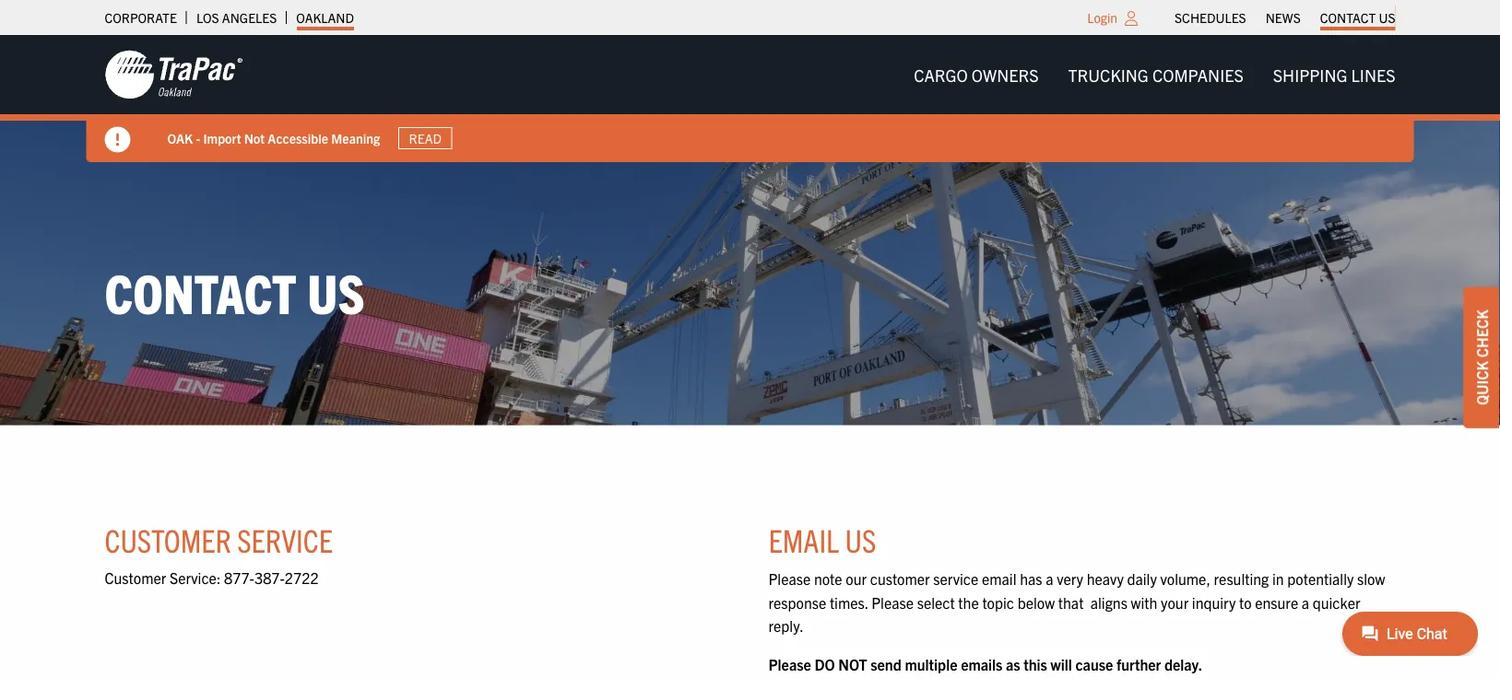 Task type: vqa. For each thing, say whether or not it's contained in the screenshot.
enter reference number(s) text field
no



Task type: describe. For each thing, give the bounding box(es) containing it.
service:
[[170, 569, 221, 588]]

trucking
[[1068, 64, 1149, 85]]

oak - import not accessible meaning
[[167, 130, 380, 146]]

potentially
[[1288, 570, 1354, 588]]

contact us link
[[1320, 5, 1396, 30]]

0 horizontal spatial contact us
[[105, 258, 365, 325]]

los
[[196, 9, 219, 26]]

877-
[[224, 569, 254, 588]]

not
[[244, 130, 265, 146]]

delay.
[[1165, 655, 1203, 674]]

cargo
[[914, 64, 968, 85]]

lines
[[1351, 64, 1396, 85]]

response
[[769, 593, 826, 612]]

resulting
[[1214, 570, 1269, 588]]

companies
[[1153, 64, 1244, 85]]

news link
[[1266, 5, 1301, 30]]

your
[[1161, 593, 1189, 612]]

please note our customer service email has a very heavy daily volume, resulting in potentially slow response times. please select the topic below that  aligns with your inquiry to ensure a quicker reply.
[[769, 570, 1385, 635]]

multiple
[[905, 655, 958, 674]]

check
[[1473, 310, 1491, 358]]

1 vertical spatial contact
[[105, 258, 296, 325]]

not
[[838, 655, 867, 674]]

accessible
[[268, 130, 328, 146]]

customer for customer service: 877-387-2722
[[105, 569, 166, 588]]

meaning
[[331, 130, 380, 146]]

slow
[[1357, 570, 1385, 588]]

0 vertical spatial contact us
[[1320, 9, 1396, 26]]

corporate link
[[105, 5, 177, 30]]

customer
[[870, 570, 930, 588]]

our
[[846, 570, 867, 588]]

cargo owners
[[914, 64, 1039, 85]]

note
[[814, 570, 842, 588]]

inquiry
[[1192, 593, 1236, 612]]

below
[[1018, 593, 1055, 612]]

0 horizontal spatial a
[[1046, 570, 1053, 588]]

email
[[982, 570, 1017, 588]]

news
[[1266, 9, 1301, 26]]

login link
[[1087, 9, 1118, 26]]

reply.
[[769, 617, 804, 635]]

menu bar containing schedules
[[1165, 5, 1405, 30]]

light image
[[1125, 11, 1138, 26]]

with
[[1131, 593, 1158, 612]]

387-
[[254, 569, 285, 588]]

this
[[1024, 655, 1047, 674]]

oakland
[[296, 9, 354, 26]]

to
[[1239, 593, 1252, 612]]

please for our
[[769, 570, 811, 588]]

ensure
[[1255, 593, 1298, 612]]

shipping lines link
[[1258, 56, 1410, 93]]

0 vertical spatial us
[[1379, 9, 1396, 26]]

service
[[237, 520, 333, 559]]

has
[[1020, 570, 1042, 588]]

shipping
[[1273, 64, 1348, 85]]

will
[[1051, 655, 1072, 674]]

owners
[[972, 64, 1039, 85]]

heavy
[[1087, 570, 1124, 588]]

daily
[[1127, 570, 1157, 588]]

email
[[769, 520, 839, 559]]



Task type: locate. For each thing, give the bounding box(es) containing it.
1 vertical spatial customer
[[105, 569, 166, 588]]

select
[[917, 593, 955, 612]]

do
[[815, 655, 835, 674]]

that
[[1058, 593, 1084, 612]]

the
[[958, 593, 979, 612]]

read link
[[398, 127, 452, 150]]

oakland image
[[105, 49, 243, 101]]

0 vertical spatial contact
[[1320, 9, 1376, 26]]

1 vertical spatial us
[[307, 258, 365, 325]]

read
[[409, 130, 442, 147]]

menu bar up 'shipping'
[[1165, 5, 1405, 30]]

2 horizontal spatial us
[[1379, 9, 1396, 26]]

schedules
[[1175, 9, 1246, 26]]

customer up service:
[[105, 520, 231, 559]]

very
[[1057, 570, 1083, 588]]

1 customer from the top
[[105, 520, 231, 559]]

-
[[196, 130, 200, 146]]

contact
[[1320, 9, 1376, 26], [105, 258, 296, 325]]

2 vertical spatial please
[[769, 655, 811, 674]]

send
[[871, 655, 902, 674]]

please do not send multiple emails as this will cause further delay.
[[769, 655, 1203, 674]]

please
[[769, 570, 811, 588], [872, 593, 914, 612], [769, 655, 811, 674]]

menu bar
[[1165, 5, 1405, 30], [899, 56, 1410, 93]]

2722
[[285, 569, 319, 588]]

trucking companies link
[[1054, 56, 1258, 93]]

menu bar down light icon
[[899, 56, 1410, 93]]

cause
[[1076, 655, 1113, 674]]

volume,
[[1160, 570, 1211, 588]]

0 vertical spatial menu bar
[[1165, 5, 1405, 30]]

cargo owners link
[[899, 56, 1054, 93]]

oak
[[167, 130, 193, 146]]

schedules link
[[1175, 5, 1246, 30]]

1 horizontal spatial a
[[1302, 593, 1310, 612]]

2 vertical spatial us
[[845, 520, 876, 559]]

please down customer
[[872, 593, 914, 612]]

a right has
[[1046, 570, 1053, 588]]

a down potentially
[[1302, 593, 1310, 612]]

2 customer from the top
[[105, 569, 166, 588]]

service
[[933, 570, 979, 588]]

customer
[[105, 520, 231, 559], [105, 569, 166, 588]]

los angeles link
[[196, 5, 277, 30]]

topic
[[982, 593, 1014, 612]]

0 horizontal spatial contact
[[105, 258, 296, 325]]

emails
[[961, 655, 1003, 674]]

in
[[1272, 570, 1284, 588]]

0 vertical spatial please
[[769, 570, 811, 588]]

1 vertical spatial a
[[1302, 593, 1310, 612]]

1 vertical spatial contact us
[[105, 258, 365, 325]]

corporate
[[105, 9, 177, 26]]

los angeles
[[196, 9, 277, 26]]

angeles
[[222, 9, 277, 26]]

banner containing cargo owners
[[0, 35, 1500, 162]]

please for not
[[769, 655, 811, 674]]

login
[[1087, 9, 1118, 26]]

oakland link
[[296, 5, 354, 30]]

menu bar inside banner
[[899, 56, 1410, 93]]

as
[[1006, 655, 1020, 674]]

customer left service:
[[105, 569, 166, 588]]

customer service
[[105, 520, 333, 559]]

customer for customer service
[[105, 520, 231, 559]]

0 vertical spatial a
[[1046, 570, 1053, 588]]

quicker
[[1313, 593, 1361, 612]]

shipping lines
[[1273, 64, 1396, 85]]

contact us
[[1320, 9, 1396, 26], [105, 258, 365, 325]]

customer service: 877-387-2722
[[105, 569, 319, 588]]

0 vertical spatial customer
[[105, 520, 231, 559]]

trucking companies
[[1068, 64, 1244, 85]]

1 horizontal spatial contact us
[[1320, 9, 1396, 26]]

quick
[[1473, 361, 1491, 406]]

further
[[1117, 655, 1161, 674]]

menu bar containing cargo owners
[[899, 56, 1410, 93]]

email us
[[769, 520, 876, 559]]

please left do
[[769, 655, 811, 674]]

1 vertical spatial please
[[872, 593, 914, 612]]

quick check
[[1473, 310, 1491, 406]]

us
[[1379, 9, 1396, 26], [307, 258, 365, 325], [845, 520, 876, 559]]

1 horizontal spatial us
[[845, 520, 876, 559]]

times.
[[830, 593, 868, 612]]

import
[[203, 130, 241, 146]]

quick check link
[[1463, 287, 1500, 429]]

please up response at the right bottom of the page
[[769, 570, 811, 588]]

banner
[[0, 35, 1500, 162]]

a
[[1046, 570, 1053, 588], [1302, 593, 1310, 612]]

0 horizontal spatial us
[[307, 258, 365, 325]]

1 vertical spatial menu bar
[[899, 56, 1410, 93]]

solid image
[[105, 127, 130, 153]]

1 horizontal spatial contact
[[1320, 9, 1376, 26]]



